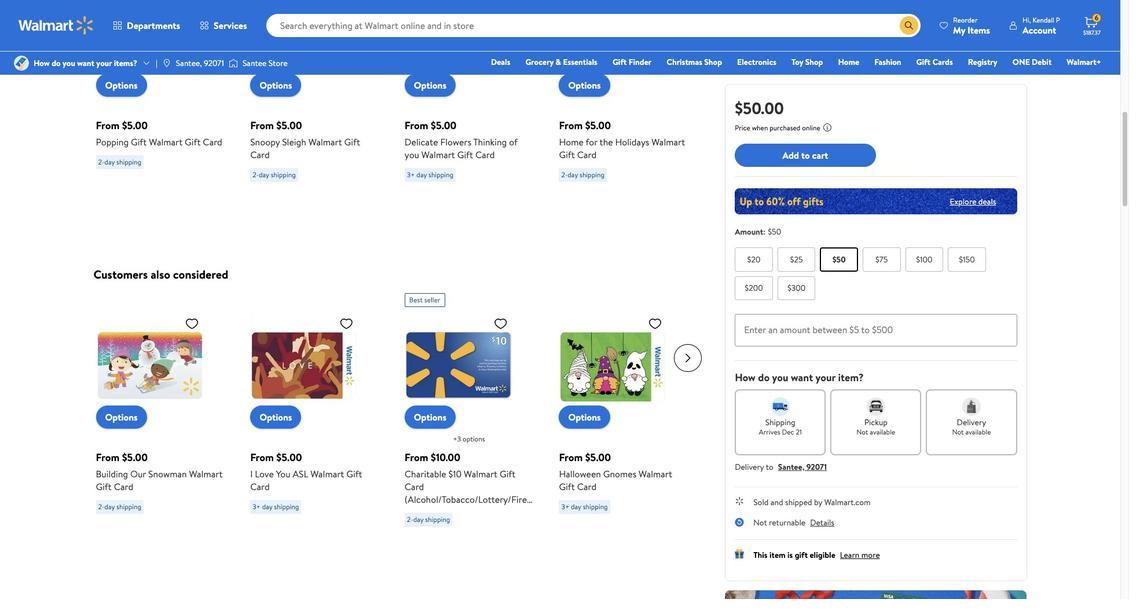 Task type: locate. For each thing, give the bounding box(es) containing it.
available down intent image for pickup
[[870, 427, 896, 437]]

$50
[[768, 226, 782, 238], [833, 254, 846, 265]]

santee, 92071 button
[[779, 461, 828, 473]]

want down amount
[[791, 370, 814, 385]]

walmart inside "from $5.00 popping gift walmart gift card"
[[149, 135, 183, 148]]

options link for from $5.00 snoopy sleigh walmart gift card
[[250, 73, 302, 96]]

$50 left $75
[[833, 254, 846, 265]]

eligible
[[810, 549, 836, 561]]

2 vertical spatial to
[[766, 461, 774, 473]]

options link up you
[[250, 406, 302, 429]]

0 horizontal spatial your
[[96, 57, 112, 69]]

card up prohibited)
[[405, 480, 424, 493]]

options down store at top left
[[260, 79, 292, 91]]

3+ down "halloween"
[[562, 502, 570, 512]]

6 $187.37
[[1084, 13, 1101, 37]]

2- for from $5.00 snoopy sleigh walmart gift card
[[253, 169, 259, 179]]

0 vertical spatial delivery
[[958, 416, 987, 428]]

0 vertical spatial how
[[34, 57, 50, 69]]

1 vertical spatial delivery
[[735, 461, 765, 473]]

not inside pickup not available
[[857, 427, 869, 437]]

gift inside from $5.00 delicate flowers thinking of you walmart gift card
[[458, 148, 473, 161]]

gnomes
[[604, 468, 637, 480]]

electronics
[[738, 56, 777, 68]]

1 available from the left
[[870, 427, 896, 437]]

0 horizontal spatial delivery
[[735, 461, 765, 473]]

$5.00 up for
[[586, 118, 611, 132]]

options down essentials
[[569, 79, 601, 91]]

grocery & essentials
[[526, 56, 598, 68]]

building
[[96, 468, 128, 480]]

2-day shipping down building
[[98, 502, 141, 512]]

3+ day shipping down delicate
[[407, 169, 454, 179]]

1 vertical spatial how
[[735, 370, 756, 385]]

how for how do you want your item?
[[735, 370, 756, 385]]

delivery inside "delivery not available"
[[958, 416, 987, 428]]

departments button
[[103, 12, 190, 39]]

snoopy sleigh walmart gift card image
[[250, 0, 358, 87]]

delivery to santee, 92071
[[735, 461, 828, 473]]

3+ down delicate
[[407, 169, 415, 179]]

1 vertical spatial 92071
[[807, 461, 828, 473]]

options
[[463, 434, 485, 444]]

shop
[[705, 56, 723, 68], [806, 56, 824, 68]]

2- for from $5.00 home for the holidays walmart gift card
[[562, 169, 568, 179]]

intent image for delivery image
[[963, 397, 981, 416]]

1 vertical spatial you
[[405, 148, 420, 161]]

you
[[63, 57, 75, 69], [405, 148, 420, 161], [773, 370, 789, 385]]

popping
[[96, 135, 129, 148]]

do
[[52, 57, 61, 69], [759, 370, 770, 385]]

options link up building
[[96, 406, 147, 429]]

christmas shop
[[667, 56, 723, 68]]

0 vertical spatial 92071
[[204, 57, 224, 69]]

0 vertical spatial want
[[77, 57, 94, 69]]

$5.00 for from $5.00 building our snowman walmart gift card
[[122, 450, 148, 465]]

3+ down i
[[253, 502, 261, 512]]

0 horizontal spatial 3+ day shipping
[[253, 502, 299, 512]]

shipping down for
[[580, 169, 605, 179]]

$5.00 inside from $5.00 i love you asl walmart gift card
[[277, 450, 302, 465]]

$50 inside priceoptions option group
[[833, 254, 846, 265]]

$100
[[917, 254, 933, 265]]

how down enter
[[735, 370, 756, 385]]

options link down essentials
[[559, 73, 611, 96]]

halloween
[[559, 468, 601, 480]]

snowman
[[148, 468, 187, 480]]

fashion
[[875, 56, 902, 68]]

0 horizontal spatial not
[[754, 517, 768, 528]]

this item is gift eligible learn more
[[754, 549, 881, 561]]

 image
[[14, 56, 29, 71], [162, 59, 171, 68]]

shop inside "christmas shop" link
[[705, 56, 723, 68]]

to for delivery to santee, 92071
[[766, 461, 774, 473]]

options link down items?
[[96, 73, 147, 96]]

 image right "|"
[[162, 59, 171, 68]]

gift inside from $5.00 snoopy sleigh walmart gift card
[[345, 135, 360, 148]]

$5.00 inside from $5.00 building our snowman walmart gift card
[[122, 450, 148, 465]]

available inside "delivery not available"
[[966, 427, 992, 437]]

2- for from $5.00 popping gift walmart gift card
[[98, 157, 104, 167]]

learn
[[841, 549, 860, 561]]

walmart image
[[19, 16, 94, 35]]

delivery for to
[[735, 461, 765, 473]]

$5.00 up popping
[[122, 118, 148, 132]]

do for how do you want your item?
[[759, 370, 770, 385]]

walmart right asl in the bottom left of the page
[[311, 468, 344, 480]]

do for how do you want your items?
[[52, 57, 61, 69]]

not down intent image for pickup
[[857, 427, 869, 437]]

3+ day shipping for from $5.00 i love you asl walmart gift card
[[253, 502, 299, 512]]

pickup not available
[[857, 416, 896, 437]]

92071 down services dropdown button at left top
[[204, 57, 224, 69]]

1 horizontal spatial  image
[[162, 59, 171, 68]]

home for the holidays walmart gift card image
[[559, 0, 667, 87]]

available down intent image for delivery
[[966, 427, 992, 437]]

3+
[[407, 169, 415, 179], [253, 502, 261, 512], [562, 502, 570, 512]]

1 horizontal spatial do
[[759, 370, 770, 385]]

day
[[104, 157, 115, 167], [259, 169, 269, 179], [417, 169, 427, 179], [568, 169, 578, 179], [104, 502, 115, 512], [262, 502, 273, 512], [571, 502, 582, 512], [413, 515, 424, 524]]

2 vertical spatial you
[[773, 370, 789, 385]]

0 vertical spatial to
[[802, 149, 810, 162]]

want for items?
[[77, 57, 94, 69]]

2-day shipping down snoopy
[[253, 169, 296, 179]]

options link down store at top left
[[250, 73, 302, 96]]

2-day shipping
[[98, 157, 141, 167], [253, 169, 296, 179], [562, 169, 605, 179], [98, 502, 141, 512]]

3+ day shipping down you
[[253, 502, 299, 512]]

2-day shipping down popping
[[98, 157, 141, 167]]

$5.00 for from $5.00 delicate flowers thinking of you walmart gift card
[[431, 118, 457, 132]]

gift inside from $5.00 halloween gnomes walmart gift card
[[559, 480, 575, 493]]

santee, down dec
[[779, 461, 805, 473]]

0 horizontal spatial home
[[559, 135, 584, 148]]

customers also considered
[[94, 267, 228, 282]]

best seller
[[410, 295, 441, 305]]

walmart right popping
[[149, 135, 183, 148]]

card left you
[[250, 480, 270, 493]]

1 vertical spatial to
[[862, 323, 870, 336]]

card left gnomes
[[577, 480, 597, 493]]

0 vertical spatial $50
[[768, 226, 782, 238]]

options up "halloween"
[[569, 411, 601, 424]]

asl
[[293, 468, 309, 480]]

$5.00
[[122, 118, 148, 132], [277, 118, 302, 132], [431, 118, 457, 132], [586, 118, 611, 132], [122, 450, 148, 465], [277, 450, 302, 465], [586, 450, 611, 465]]

from inside "from $5.00 popping gift walmart gift card"
[[96, 118, 120, 132]]

the
[[600, 135, 613, 148]]

shipping down popping
[[116, 157, 141, 167]]

$5.00 inside from $5.00 delicate flowers thinking of you walmart gift card
[[431, 118, 457, 132]]

your left item?
[[816, 370, 836, 385]]

from for from $5.00 halloween gnomes walmart gift card
[[559, 450, 583, 465]]

card left the in the top of the page
[[577, 148, 597, 161]]

options link inside the product group
[[405, 406, 456, 429]]

0 horizontal spatial do
[[52, 57, 61, 69]]

online
[[803, 123, 821, 133]]

$5.00 up flowers
[[431, 118, 457, 132]]

day for from $5.00 delicate flowers thinking of you walmart gift card
[[417, 169, 427, 179]]

delivery down intent image for delivery
[[958, 416, 987, 428]]

Search search field
[[266, 14, 921, 37]]

card inside from $5.00 snoopy sleigh walmart gift card
[[250, 148, 270, 161]]

0 horizontal spatial how
[[34, 57, 50, 69]]

not inside "delivery not available"
[[953, 427, 964, 437]]

shop inside the toy shop link
[[806, 56, 824, 68]]

available
[[870, 427, 896, 437], [966, 427, 992, 437]]

from for from $5.00 delicate flowers thinking of you walmart gift card
[[405, 118, 429, 132]]

2 shop from the left
[[806, 56, 824, 68]]

$5.00 inside "from $5.00 home for the holidays walmart gift card"
[[586, 118, 611, 132]]

from for from $5.00 i love you asl walmart gift card
[[250, 450, 274, 465]]

options for from $5.00 snoopy sleigh walmart gift card
[[260, 79, 292, 91]]

1 horizontal spatial $50
[[833, 254, 846, 265]]

$5.00 inside from $5.00 snoopy sleigh walmart gift card
[[277, 118, 302, 132]]

2 horizontal spatial not
[[953, 427, 964, 437]]

0 horizontal spatial $50
[[768, 226, 782, 238]]

1 horizontal spatial want
[[791, 370, 814, 385]]

$5.00 up our at the bottom left
[[122, 450, 148, 465]]

from inside from $5.00 i love you asl walmart gift card
[[250, 450, 274, 465]]

shipping
[[766, 416, 796, 428]]

options for from $5.00 delicate flowers thinking of you walmart gift card
[[414, 79, 447, 91]]

walmart right gnomes
[[639, 468, 673, 480]]

from inside from $5.00 building our snowman walmart gift card
[[96, 450, 120, 465]]

options link for from $5.00 delicate flowers thinking of you walmart gift card
[[405, 73, 456, 96]]

you for how do you want your item?
[[773, 370, 789, 385]]

1 horizontal spatial shop
[[806, 56, 824, 68]]

day for from $5.00 halloween gnomes walmart gift card
[[571, 502, 582, 512]]

shipping down "halloween"
[[583, 502, 608, 512]]

options for from $5.00 building our snowman walmart gift card
[[105, 411, 138, 424]]

$5.00 inside "from $5.00 popping gift walmart gift card"
[[122, 118, 148, 132]]

product group
[[96, 0, 225, 186], [250, 0, 379, 186], [405, 0, 534, 186], [559, 0, 688, 186], [96, 289, 225, 531], [250, 289, 379, 531], [405, 289, 547, 531], [559, 289, 688, 531]]

also
[[151, 267, 170, 282]]

shipping arrives dec 21
[[759, 416, 802, 437]]

1 horizontal spatial santee,
[[779, 461, 805, 473]]

add to favorites list, building our snowman walmart gift card image
[[185, 316, 199, 331]]

shipping down our at the bottom left
[[116, 502, 141, 512]]

gift inside "from $5.00 home for the holidays walmart gift card"
[[559, 148, 575, 161]]

1 horizontal spatial home
[[839, 56, 860, 68]]

$5.00 for from $5.00 home for the holidays walmart gift card
[[586, 118, 611, 132]]

+3 options
[[453, 434, 485, 444]]

grocery & essentials link
[[521, 56, 603, 68]]

card left the of
[[476, 148, 495, 161]]

debit
[[1033, 56, 1052, 68]]

and
[[771, 496, 784, 508]]

2 horizontal spatial to
[[862, 323, 870, 336]]

$5.00 up "halloween"
[[586, 450, 611, 465]]

3+ for from $5.00 i love you asl walmart gift card
[[253, 502, 261, 512]]

from inside from $5.00 halloween gnomes walmart gift card
[[559, 450, 583, 465]]

walmart right sleigh
[[309, 135, 342, 148]]

0 vertical spatial you
[[63, 57, 75, 69]]

delivery up the sold
[[735, 461, 765, 473]]

shipping down the (alcohol/tobacco/lottery/firearms on the bottom left of page
[[425, 515, 450, 524]]

1 horizontal spatial 3+ day shipping
[[407, 169, 454, 179]]

1 horizontal spatial delivery
[[958, 416, 987, 428]]

21
[[796, 427, 802, 437]]

christmas
[[667, 56, 703, 68]]

do up shipping
[[759, 370, 770, 385]]

3+ day shipping for from $5.00 delicate flowers thinking of you walmart gift card
[[407, 169, 454, 179]]

1 horizontal spatial 3+
[[407, 169, 415, 179]]

best
[[410, 295, 423, 305]]

 image
[[229, 57, 238, 69]]

to
[[802, 149, 810, 162], [862, 323, 870, 336], [766, 461, 774, 473]]

from for from $5.00 popping gift walmart gift card
[[96, 118, 120, 132]]

walmart inside the from $10.00 charitable $10 walmart gift card (alcohol/tobacco/lottery/firearms prohibited) 2-day shipping
[[464, 468, 498, 480]]

gift finder link
[[608, 56, 657, 68]]

from inside from $5.00 snoopy sleigh walmart gift card
[[250, 118, 274, 132]]

0 horizontal spatial want
[[77, 57, 94, 69]]

0 vertical spatial home
[[839, 56, 860, 68]]

1 vertical spatial want
[[791, 370, 814, 385]]

returnable
[[769, 517, 806, 528]]

delicate
[[405, 135, 438, 148]]

card inside from $5.00 building our snowman walmart gift card
[[114, 480, 133, 493]]

$5.00 for from $5.00 i love you asl walmart gift card
[[277, 450, 302, 465]]

you left flowers
[[405, 148, 420, 161]]

services
[[214, 19, 247, 32]]

shipping for from $5.00 i love you asl walmart gift card
[[274, 502, 299, 512]]

 image for how do you want your items?
[[14, 56, 29, 71]]

shipping
[[116, 157, 141, 167], [271, 169, 296, 179], [429, 169, 454, 179], [580, 169, 605, 179], [116, 502, 141, 512], [274, 502, 299, 512], [583, 502, 608, 512], [425, 515, 450, 524]]

$50 right amount:
[[768, 226, 782, 238]]

how for how do you want your items?
[[34, 57, 50, 69]]

not
[[857, 427, 869, 437], [953, 427, 964, 437], [754, 517, 768, 528]]

gift cards
[[917, 56, 954, 68]]

arrives
[[759, 427, 781, 437]]

deals link
[[486, 56, 516, 68]]

walmart inside "from $5.00 home for the holidays walmart gift card"
[[652, 135, 686, 148]]

1 horizontal spatial to
[[802, 149, 810, 162]]

2- for from $5.00 building our snowman walmart gift card
[[98, 502, 104, 512]]

options for from $5.00 popping gift walmart gift card
[[105, 79, 138, 91]]

santee, right "|"
[[176, 57, 202, 69]]

day inside the from $10.00 charitable $10 walmart gift card (alcohol/tobacco/lottery/firearms prohibited) 2-day shipping
[[413, 515, 424, 524]]

not down intent image for delivery
[[953, 427, 964, 437]]

to inside 'button'
[[802, 149, 810, 162]]

options up $10.00 on the left bottom
[[414, 411, 447, 424]]

available for delivery
[[966, 427, 992, 437]]

shipping for from $5.00 snoopy sleigh walmart gift card
[[271, 169, 296, 179]]

walmart left the thinking
[[422, 148, 455, 161]]

thinking
[[474, 135, 507, 148]]

shipping inside the from $10.00 charitable $10 walmart gift card (alcohol/tobacco/lottery/firearms prohibited) 2-day shipping
[[425, 515, 450, 524]]

intent image for pickup image
[[867, 397, 886, 416]]

card left snoopy
[[203, 135, 222, 148]]

home left for
[[559, 135, 584, 148]]

1 horizontal spatial not
[[857, 427, 869, 437]]

to left cart on the right top
[[802, 149, 810, 162]]

your left items?
[[96, 57, 112, 69]]

santee store
[[243, 57, 288, 69]]

not down the sold
[[754, 517, 768, 528]]

 image down walmart image
[[14, 56, 29, 71]]

want left items?
[[77, 57, 94, 69]]

1 vertical spatial your
[[816, 370, 836, 385]]

how down walmart image
[[34, 57, 50, 69]]

card inside from $5.00 i love you asl walmart gift card
[[250, 480, 270, 493]]

from inside "from $5.00 home for the holidays walmart gift card"
[[559, 118, 583, 132]]

0 vertical spatial do
[[52, 57, 61, 69]]

options up building
[[105, 411, 138, 424]]

walmart right holidays
[[652, 135, 686, 148]]

2 horizontal spatial you
[[773, 370, 789, 385]]

day for from $5.00 home for the holidays walmart gift card
[[568, 169, 578, 179]]

options link up +3
[[405, 406, 456, 429]]

to left santee, 92071 button
[[766, 461, 774, 473]]

halloween gnomes walmart gift card image
[[559, 312, 667, 419]]

card
[[203, 135, 222, 148], [250, 148, 270, 161], [476, 148, 495, 161], [577, 148, 597, 161], [114, 480, 133, 493], [250, 480, 270, 493], [405, 480, 424, 493], [577, 480, 597, 493]]

options link
[[96, 73, 147, 96], [250, 73, 302, 96], [405, 73, 456, 96], [559, 73, 611, 96], [96, 406, 147, 429], [250, 406, 302, 429], [405, 406, 456, 429], [559, 406, 611, 429]]

shipping down flowers
[[429, 169, 454, 179]]

1 horizontal spatial available
[[966, 427, 992, 437]]

options link up "halloween"
[[559, 406, 611, 429]]

1 vertical spatial $50
[[833, 254, 846, 265]]

3+ day shipping down "halloween"
[[562, 502, 608, 512]]

92071
[[204, 57, 224, 69], [807, 461, 828, 473]]

walmart right snowman
[[189, 468, 223, 480]]

0 horizontal spatial 92071
[[204, 57, 224, 69]]

walmart right '$10'
[[464, 468, 498, 480]]

available inside pickup not available
[[870, 427, 896, 437]]

from inside from $5.00 delicate flowers thinking of you walmart gift card
[[405, 118, 429, 132]]

gift inside from $5.00 building our snowman walmart gift card
[[96, 480, 112, 493]]

$5.00 for from $5.00 popping gift walmart gift card
[[122, 118, 148, 132]]

options for from $5.00 home for the holidays walmart gift card
[[569, 79, 601, 91]]

shipping down sleigh
[[271, 169, 296, 179]]

card left sleigh
[[250, 148, 270, 161]]

popping gift walmart gift card image
[[96, 0, 204, 87]]

2 horizontal spatial 3+
[[562, 502, 570, 512]]

card inside "from $5.00 home for the holidays walmart gift card"
[[577, 148, 597, 161]]

0 horizontal spatial available
[[870, 427, 896, 437]]

0 horizontal spatial to
[[766, 461, 774, 473]]

$5.00 inside from $5.00 halloween gnomes walmart gift card
[[586, 450, 611, 465]]

0 horizontal spatial 3+
[[253, 502, 261, 512]]

$5.00 up you
[[277, 450, 302, 465]]

0 horizontal spatial santee,
[[176, 57, 202, 69]]

options link up delicate
[[405, 73, 456, 96]]

shop for toy shop
[[806, 56, 824, 68]]

shipping down you
[[274, 502, 299, 512]]

christmas shop link
[[662, 56, 728, 68]]

card left snowman
[[114, 480, 133, 493]]

1 horizontal spatial you
[[405, 148, 420, 161]]

Enter an amount between $5 to $500 text field
[[735, 314, 1018, 346]]

your for item?
[[816, 370, 836, 385]]

2 available from the left
[[966, 427, 992, 437]]

from for from $5.00 building our snowman walmart gift card
[[96, 450, 120, 465]]

fashion link
[[870, 56, 907, 68]]

$300
[[788, 282, 806, 294]]

reorder
[[954, 15, 978, 25]]

shop right the toy
[[806, 56, 824, 68]]

holidays
[[616, 135, 650, 148]]

love
[[255, 468, 274, 480]]

enter
[[745, 323, 767, 336]]

0 vertical spatial your
[[96, 57, 112, 69]]

want for item?
[[791, 370, 814, 385]]

you down walmart image
[[63, 57, 75, 69]]

from $5.00 i love you asl walmart gift card
[[250, 450, 363, 493]]

you up intent image for shipping
[[773, 370, 789, 385]]

to right $5
[[862, 323, 870, 336]]

1 shop from the left
[[705, 56, 723, 68]]

search icon image
[[905, 21, 914, 30]]

2-day shipping down for
[[562, 169, 605, 179]]

0 horizontal spatial  image
[[14, 56, 29, 71]]

$50.00
[[735, 97, 785, 119]]

options down items?
[[105, 79, 138, 91]]

item
[[770, 549, 786, 561]]

options for from $5.00 i love you asl walmart gift card
[[260, 411, 292, 424]]

$5.00 up sleigh
[[277, 118, 302, 132]]

2 horizontal spatial 3+ day shipping
[[562, 502, 608, 512]]

1 vertical spatial do
[[759, 370, 770, 385]]

add to favorites list, halloween gnomes walmart gift card image
[[649, 316, 663, 331]]

2-day shipping for from $5.00 home for the holidays walmart gift card
[[562, 169, 605, 179]]

delivery for not
[[958, 416, 987, 428]]

options link for from $5.00 home for the holidays walmart gift card
[[559, 73, 611, 96]]

i
[[250, 468, 253, 480]]

3+ day shipping for from $5.00 halloween gnomes walmart gift card
[[562, 502, 608, 512]]

options up you
[[260, 411, 292, 424]]

shop right the 'christmas' at the right of page
[[705, 56, 723, 68]]

walmart inside from $5.00 snoopy sleigh walmart gift card
[[309, 135, 342, 148]]

3+ for from $5.00 delicate flowers thinking of you walmart gift card
[[407, 169, 415, 179]]

$25
[[791, 254, 803, 265]]

0 horizontal spatial you
[[63, 57, 75, 69]]

for
[[586, 135, 598, 148]]

options up delicate
[[414, 79, 447, 91]]

home left fashion link
[[839, 56, 860, 68]]

0 horizontal spatial shop
[[705, 56, 723, 68]]

home
[[839, 56, 860, 68], [559, 135, 584, 148]]

add to favorites list, charitable $10 walmart gift card (alcohol/tobacco/lottery/firearms prohibited) image
[[494, 316, 508, 331]]

3+ day shipping
[[407, 169, 454, 179], [253, 502, 299, 512], [562, 502, 608, 512]]

do down walmart image
[[52, 57, 61, 69]]

1 horizontal spatial how
[[735, 370, 756, 385]]

card inside from $5.00 delicate flowers thinking of you walmart gift card
[[476, 148, 495, 161]]

gift inside the from $10.00 charitable $10 walmart gift card (alcohol/tobacco/lottery/firearms prohibited) 2-day shipping
[[500, 468, 516, 480]]

from inside the from $10.00 charitable $10 walmart gift card (alcohol/tobacco/lottery/firearms prohibited) 2-day shipping
[[405, 450, 429, 465]]

1 vertical spatial home
[[559, 135, 584, 148]]

1 horizontal spatial your
[[816, 370, 836, 385]]

1 vertical spatial santee,
[[779, 461, 805, 473]]

92071 up by at the bottom right of the page
[[807, 461, 828, 473]]

2-day shipping for from $5.00 building our snowman walmart gift card
[[98, 502, 141, 512]]

my
[[954, 23, 966, 36]]

day for from $5.00 i love you asl walmart gift card
[[262, 502, 273, 512]]



Task type: describe. For each thing, give the bounding box(es) containing it.
amount: $50
[[735, 226, 782, 238]]

deals
[[979, 196, 997, 207]]

Walmart Site-Wide search field
[[266, 14, 921, 37]]

delicate flowers thinking of you walmart gift card image
[[405, 0, 513, 87]]

0 vertical spatial santee,
[[176, 57, 202, 69]]

day for from $5.00 snoopy sleigh walmart gift card
[[259, 169, 269, 179]]

options link for from $5.00 popping gift walmart gift card
[[96, 73, 147, 96]]

santee
[[243, 57, 267, 69]]

you for how do you want your items?
[[63, 57, 75, 69]]

sold
[[754, 496, 769, 508]]

$500
[[873, 323, 894, 336]]

next slide for similar items you might like list image
[[675, 12, 702, 40]]

walmart inside from $5.00 building our snowman walmart gift card
[[189, 468, 223, 480]]

building our snowman walmart gift card image
[[96, 312, 204, 419]]

kendall
[[1033, 15, 1055, 25]]

walmart+ link
[[1062, 56, 1107, 68]]

1 horizontal spatial 92071
[[807, 461, 828, 473]]

shop for christmas shop
[[705, 56, 723, 68]]

one
[[1013, 56, 1031, 68]]

shipping for from $5.00 popping gift walmart gift card
[[116, 157, 141, 167]]

from $5.00 building our snowman walmart gift card
[[96, 450, 223, 493]]

store
[[269, 57, 288, 69]]

up to sixty percent off deals. shop now. image
[[735, 188, 1018, 214]]

services button
[[190, 12, 257, 39]]

our
[[130, 468, 146, 480]]

walmart inside from $5.00 halloween gnomes walmart gift card
[[639, 468, 673, 480]]

product group containing from $10.00
[[405, 289, 547, 531]]

add to favorites list, i love you asl walmart gift card image
[[340, 316, 354, 331]]

add to cart button
[[735, 144, 877, 167]]

gifting made easy image
[[735, 549, 745, 558]]

shipped
[[786, 496, 813, 508]]

walmart inside from $5.00 i love you asl walmart gift card
[[311, 468, 344, 480]]

walmart.com
[[825, 496, 871, 508]]

shipping for from $5.00 delicate flowers thinking of you walmart gift card
[[429, 169, 454, 179]]

one debit
[[1013, 56, 1052, 68]]

walmart inside from $5.00 delicate flowers thinking of you walmart gift card
[[422, 148, 455, 161]]

2-day shipping for from $5.00 popping gift walmart gift card
[[98, 157, 141, 167]]

customers
[[94, 267, 148, 282]]

not returnable details
[[754, 517, 835, 528]]

shipping for from $5.00 home for the holidays walmart gift card
[[580, 169, 605, 179]]

options inside the product group
[[414, 411, 447, 424]]

from $5.00 home for the holidays walmart gift card
[[559, 118, 686, 161]]

6
[[1095, 13, 1099, 23]]

how do you want your item?
[[735, 370, 864, 385]]

intent image for shipping image
[[772, 397, 790, 416]]

$75
[[876, 254, 889, 265]]

departments
[[127, 19, 180, 32]]

available for pickup
[[870, 427, 896, 437]]

account
[[1023, 23, 1057, 36]]

details
[[811, 517, 835, 528]]

&
[[556, 56, 561, 68]]

2-day shipping for from $5.00 snoopy sleigh walmart gift card
[[253, 169, 296, 179]]

options link for from $5.00 halloween gnomes walmart gift card
[[559, 406, 611, 429]]

p
[[1057, 15, 1061, 25]]

amount:
[[735, 226, 766, 238]]

day for from $5.00 building our snowman walmart gift card
[[104, 502, 115, 512]]

 image for santee, 92071
[[162, 59, 171, 68]]

$10
[[449, 468, 462, 480]]

of
[[509, 135, 518, 148]]

$5.00 for from $5.00 halloween gnomes walmart gift card
[[586, 450, 611, 465]]

home inside "from $5.00 home for the holidays walmart gift card"
[[559, 135, 584, 148]]

from $5.00 snoopy sleigh walmart gift card
[[250, 118, 360, 161]]

options link for from $5.00 i love you asl walmart gift card
[[250, 406, 302, 429]]

to for add to cart
[[802, 149, 810, 162]]

an
[[769, 323, 778, 336]]

2- inside the from $10.00 charitable $10 walmart gift card (alcohol/tobacco/lottery/firearms prohibited) 2-day shipping
[[407, 515, 413, 524]]

by
[[815, 496, 823, 508]]

considered
[[173, 267, 228, 282]]

not for delivery
[[953, 427, 964, 437]]

3+ for from $5.00 halloween gnomes walmart gift card
[[562, 502, 570, 512]]

from $5.00 popping gift walmart gift card
[[96, 118, 222, 148]]

from for from $10.00 charitable $10 walmart gift card (alcohol/tobacco/lottery/firearms prohibited) 2-day shipping
[[405, 450, 429, 465]]

$20
[[748, 254, 761, 265]]

reorder my items
[[954, 15, 991, 36]]

one debit link
[[1008, 56, 1058, 68]]

priceoptions option group
[[731, 247, 1018, 305]]

from for from $5.00 snoopy sleigh walmart gift card
[[250, 118, 274, 132]]

$200
[[745, 282, 763, 294]]

options for from $5.00 halloween gnomes walmart gift card
[[569, 411, 601, 424]]

not for pickup
[[857, 427, 869, 437]]

details button
[[811, 517, 835, 528]]

electronics link
[[732, 56, 782, 68]]

gift
[[795, 549, 808, 561]]

shipping for from $5.00 halloween gnomes walmart gift card
[[583, 502, 608, 512]]

your for items?
[[96, 57, 112, 69]]

(alcohol/tobacco/lottery/firearms
[[405, 493, 547, 506]]

$187.37
[[1084, 28, 1101, 37]]

learn more button
[[841, 549, 881, 561]]

toy shop
[[792, 56, 824, 68]]

hi, kendall p account
[[1023, 15, 1061, 36]]

from $5.00 delicate flowers thinking of you walmart gift card
[[405, 118, 518, 161]]

pickup
[[865, 416, 888, 428]]

registry
[[969, 56, 998, 68]]

walmart+
[[1067, 56, 1102, 68]]

$5.00 for from $5.00 snoopy sleigh walmart gift card
[[277, 118, 302, 132]]

gift inside from $5.00 i love you asl walmart gift card
[[347, 468, 363, 480]]

this
[[754, 549, 768, 561]]

card inside the from $10.00 charitable $10 walmart gift card (alcohol/tobacco/lottery/firearms prohibited) 2-day shipping
[[405, 480, 424, 493]]

legal information image
[[823, 123, 833, 132]]

day for from $5.00 popping gift walmart gift card
[[104, 157, 115, 167]]

from for from $5.00 home for the holidays walmart gift card
[[559, 118, 583, 132]]

you inside from $5.00 delicate flowers thinking of you walmart gift card
[[405, 148, 420, 161]]

grocery
[[526, 56, 554, 68]]

shipping for from $5.00 building our snowman walmart gift card
[[116, 502, 141, 512]]

gift cards link
[[912, 56, 959, 68]]

next slide for customers also considered list image
[[675, 344, 702, 372]]

charitable $10 walmart gift card (alcohol/tobacco/lottery/firearms prohibited) image
[[405, 312, 513, 419]]

between
[[813, 323, 848, 336]]

|
[[156, 57, 158, 69]]

cart
[[813, 149, 829, 162]]

seller
[[425, 295, 441, 305]]

card inside "from $5.00 popping gift walmart gift card"
[[203, 135, 222, 148]]

explore deals link
[[946, 191, 1002, 212]]

prohibited)
[[405, 506, 450, 519]]

toy
[[792, 56, 804, 68]]

options link for from $5.00 building our snowman walmart gift card
[[96, 406, 147, 429]]

i love you asl walmart gift card image
[[250, 312, 358, 419]]

card inside from $5.00 halloween gnomes walmart gift card
[[577, 480, 597, 493]]

+3
[[453, 434, 461, 444]]

more
[[862, 549, 881, 561]]

add to cart
[[783, 149, 829, 162]]

is
[[788, 549, 793, 561]]

delivery not available
[[953, 416, 992, 437]]

essentials
[[563, 56, 598, 68]]



Task type: vqa. For each thing, say whether or not it's contained in the screenshot.
'From $5.00 Home For The Holidays Walmart Gift Card'
yes



